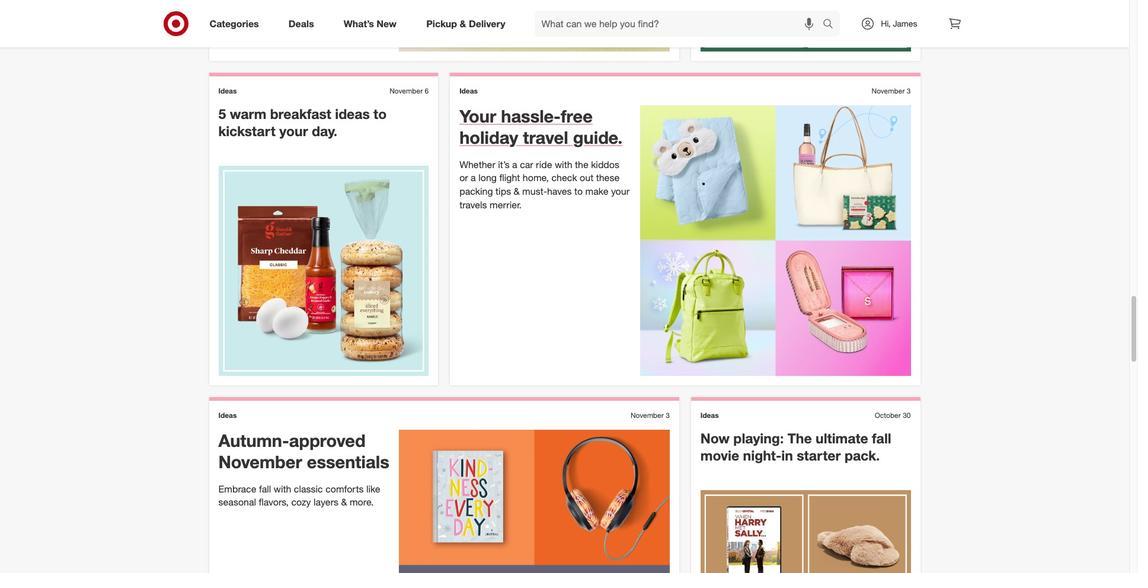Task type: describe. For each thing, give the bounding box(es) containing it.
3 for autumn-approved november essentials
[[666, 411, 670, 420]]

kiddos
[[591, 159, 620, 170]]

deals link
[[278, 11, 329, 37]]

whether
[[460, 159, 496, 170]]

night-
[[743, 447, 782, 464]]

movie
[[701, 447, 739, 464]]

your hassle-free holiday travel guide. image
[[640, 106, 911, 376]]

layers
[[314, 497, 338, 509]]

5 warm breakfast ideas to kickstart your day.
[[218, 106, 387, 139]]

travel
[[523, 127, 568, 148]]

warm
[[230, 106, 266, 122]]

what's
[[344, 18, 374, 29]]

fall mix-and-matchables for an elevated dinner table. image
[[701, 0, 911, 52]]

ultimate
[[816, 430, 868, 447]]

5
[[218, 106, 226, 122]]

fall inside now playing: the ultimate fall movie night-in starter pack.
[[872, 430, 892, 447]]

november for autumn-approved november essentials image
[[631, 411, 664, 420]]

1 horizontal spatial &
[[460, 18, 466, 29]]

ride
[[536, 159, 552, 170]]

classic
[[294, 483, 323, 495]]

what's new
[[344, 18, 397, 29]]

essentials
[[307, 452, 389, 473]]

new
[[377, 18, 397, 29]]

now
[[701, 430, 730, 447]]

with inside 'embrace fall with classic comforts like seasonal flavors, cozy layers & more.'
[[274, 483, 291, 495]]

embrace fall with classic comforts like seasonal flavors, cozy layers & more.
[[218, 483, 380, 509]]

0 horizontal spatial a
[[471, 172, 476, 184]]

to inside 5 warm breakfast ideas to kickstart your day.
[[374, 106, 387, 122]]

starter
[[797, 447, 841, 464]]

ideas for 5 warm breakfast ideas to kickstart your day. image on the left of page
[[218, 87, 237, 95]]

in
[[782, 447, 793, 464]]

3 for your hassle-free holiday travel guide.
[[907, 87, 911, 95]]

30
[[903, 411, 911, 420]]

now playing: the ultimate fall movie night-in starter pack.
[[701, 430, 892, 464]]

seasonal
[[218, 497, 256, 509]]

long
[[479, 172, 497, 184]]

with inside whether it's a car ride with the kiddos or a long flight home, check out these packing tips & must-haves to make your travels merrier.
[[555, 159, 572, 170]]

november inside autumn-approved november essentials
[[218, 452, 302, 473]]

comforts
[[326, 483, 364, 495]]

hi,
[[881, 18, 891, 28]]

deals
[[289, 18, 314, 29]]

packing
[[460, 186, 493, 198]]

car
[[520, 159, 533, 170]]

november 3 for your hassle-free holiday travel guide.
[[872, 87, 911, 95]]

november for your hassle-free holiday travel guide. image
[[872, 87, 905, 95]]

search button
[[818, 11, 846, 39]]

hassle-
[[501, 106, 561, 127]]

november 3 for autumn-approved november essentials
[[631, 411, 670, 420]]

0 vertical spatial a
[[512, 159, 517, 170]]

james
[[893, 18, 917, 28]]

pickup
[[426, 18, 457, 29]]

approved
[[289, 430, 366, 452]]

6
[[425, 87, 429, 95]]

it's
[[498, 159, 510, 170]]

fall inside 'embrace fall with classic comforts like seasonal flavors, cozy layers & more.'
[[259, 483, 271, 495]]

delivery
[[469, 18, 505, 29]]

these
[[596, 172, 620, 184]]

like
[[366, 483, 380, 495]]



Task type: vqa. For each thing, say whether or not it's contained in the screenshot.
leftmost &
yes



Task type: locate. For each thing, give the bounding box(es) containing it.
search
[[818, 19, 846, 31]]

pickup & delivery link
[[416, 11, 520, 37]]

make
[[585, 186, 609, 198]]

& right tips on the top
[[514, 186, 520, 198]]

breakfast
[[270, 106, 331, 122]]

rejuvenating ways to make the most of your sunday reset. image
[[399, 0, 670, 52]]

with up 'flavors,' at the bottom left of the page
[[274, 483, 291, 495]]

your inside 5 warm breakfast ideas to kickstart your day.
[[279, 123, 308, 139]]

ideas up autumn-
[[218, 411, 237, 420]]

autumn-
[[218, 430, 289, 452]]

must-
[[522, 186, 547, 198]]

home,
[[523, 172, 549, 184]]

embrace
[[218, 483, 256, 495]]

ideas for autumn-approved november essentials image
[[218, 411, 237, 420]]

or
[[460, 172, 468, 184]]

0 vertical spatial with
[[555, 159, 572, 170]]

1 vertical spatial november 3
[[631, 411, 670, 420]]

october
[[875, 411, 901, 420]]

your down breakfast
[[279, 123, 308, 139]]

1 vertical spatial a
[[471, 172, 476, 184]]

0 vertical spatial fall
[[872, 430, 892, 447]]

0 vertical spatial to
[[374, 106, 387, 122]]

ideas up now
[[701, 411, 719, 420]]

haves
[[547, 186, 572, 198]]

day.
[[312, 123, 337, 139]]

& down the comforts
[[341, 497, 347, 509]]

the
[[788, 430, 812, 447]]

0 vertical spatial your
[[279, 123, 308, 139]]

a right 'or'
[[471, 172, 476, 184]]

autumn-approved november essentials
[[218, 430, 389, 473]]

free
[[561, 106, 593, 127]]

october 30
[[875, 411, 911, 420]]

check
[[552, 172, 577, 184]]

0 horizontal spatial &
[[341, 497, 347, 509]]

1 horizontal spatial 3
[[907, 87, 911, 95]]

your inside whether it's a car ride with the kiddos or a long flight home, check out these packing tips & must-haves to make your travels merrier.
[[611, 186, 630, 198]]

ideas up the your
[[460, 87, 478, 95]]

to right ideas
[[374, 106, 387, 122]]

november 6
[[390, 87, 429, 95]]

& right pickup
[[460, 18, 466, 29]]

your
[[279, 123, 308, 139], [611, 186, 630, 198]]

what's new link
[[334, 11, 412, 37]]

autumn-approved november essentials image
[[399, 430, 670, 574]]

0 vertical spatial 3
[[907, 87, 911, 95]]

flavors,
[[259, 497, 289, 509]]

with up check
[[555, 159, 572, 170]]

hi, james
[[881, 18, 917, 28]]

pack.
[[845, 447, 880, 464]]

out
[[580, 172, 594, 184]]

&
[[460, 18, 466, 29], [514, 186, 520, 198], [341, 497, 347, 509]]

1 horizontal spatial to
[[574, 186, 583, 198]]

to
[[374, 106, 387, 122], [574, 186, 583, 198]]

1 vertical spatial &
[[514, 186, 520, 198]]

whether it's a car ride with the kiddos or a long flight home, check out these packing tips & must-haves to make your travels merrier.
[[460, 159, 630, 211]]

3
[[907, 87, 911, 95], [666, 411, 670, 420]]

1 vertical spatial fall
[[259, 483, 271, 495]]

to down out
[[574, 186, 583, 198]]

with
[[555, 159, 572, 170], [274, 483, 291, 495]]

guide.
[[573, 127, 623, 148]]

kickstart
[[218, 123, 276, 139]]

0 horizontal spatial with
[[274, 483, 291, 495]]

your down these
[[611, 186, 630, 198]]

0 vertical spatial november 3
[[872, 87, 911, 95]]

What can we help you find? suggestions appear below search field
[[534, 11, 826, 37]]

the
[[575, 159, 589, 170]]

pickup & delivery
[[426, 18, 505, 29]]

a
[[512, 159, 517, 170], [471, 172, 476, 184]]

ideas
[[218, 87, 237, 95], [460, 87, 478, 95], [218, 411, 237, 420], [701, 411, 719, 420]]

& inside whether it's a car ride with the kiddos or a long flight home, check out these packing tips & must-haves to make your travels merrier.
[[514, 186, 520, 198]]

ideas
[[335, 106, 370, 122]]

& inside 'embrace fall with classic comforts like seasonal flavors, cozy layers & more.'
[[341, 497, 347, 509]]

fall up 'flavors,' at the bottom left of the page
[[259, 483, 271, 495]]

1 vertical spatial with
[[274, 483, 291, 495]]

1 vertical spatial to
[[574, 186, 583, 198]]

tips
[[496, 186, 511, 198]]

2 vertical spatial &
[[341, 497, 347, 509]]

now playing: the ultimate fall movie night-in starter pack. image
[[701, 491, 911, 574]]

0 horizontal spatial 3
[[666, 411, 670, 420]]

1 horizontal spatial with
[[555, 159, 572, 170]]

ideas for "now playing: the ultimate fall movie night-in starter pack." image
[[701, 411, 719, 420]]

1 vertical spatial your
[[611, 186, 630, 198]]

categories
[[210, 18, 259, 29]]

your hassle-free holiday travel guide.
[[460, 106, 623, 148]]

1 horizontal spatial your
[[611, 186, 630, 198]]

holiday
[[460, 127, 518, 148]]

fall
[[872, 430, 892, 447], [259, 483, 271, 495]]

to inside whether it's a car ride with the kiddos or a long flight home, check out these packing tips & must-haves to make your travels merrier.
[[574, 186, 583, 198]]

november
[[390, 87, 423, 95], [872, 87, 905, 95], [631, 411, 664, 420], [218, 452, 302, 473]]

0 horizontal spatial to
[[374, 106, 387, 122]]

5 warm breakfast ideas to kickstart your day. image
[[218, 166, 429, 376]]

0 horizontal spatial your
[[279, 123, 308, 139]]

your
[[460, 106, 496, 127]]

fall down october
[[872, 430, 892, 447]]

1 vertical spatial 3
[[666, 411, 670, 420]]

0 horizontal spatial fall
[[259, 483, 271, 495]]

november for 5 warm breakfast ideas to kickstart your day. image on the left of page
[[390, 87, 423, 95]]

1 horizontal spatial november 3
[[872, 87, 911, 95]]

playing:
[[734, 430, 784, 447]]

merrier.
[[490, 199, 522, 211]]

2 horizontal spatial &
[[514, 186, 520, 198]]

flight
[[499, 172, 520, 184]]

ideas up 5
[[218, 87, 237, 95]]

travels
[[460, 199, 487, 211]]

november 3
[[872, 87, 911, 95], [631, 411, 670, 420]]

ideas for your hassle-free holiday travel guide. image
[[460, 87, 478, 95]]

categories link
[[199, 11, 274, 37]]

cozy
[[291, 497, 311, 509]]

1 horizontal spatial a
[[512, 159, 517, 170]]

a right it's
[[512, 159, 517, 170]]

more.
[[350, 497, 374, 509]]

0 horizontal spatial november 3
[[631, 411, 670, 420]]

0 vertical spatial &
[[460, 18, 466, 29]]

1 horizontal spatial fall
[[872, 430, 892, 447]]



